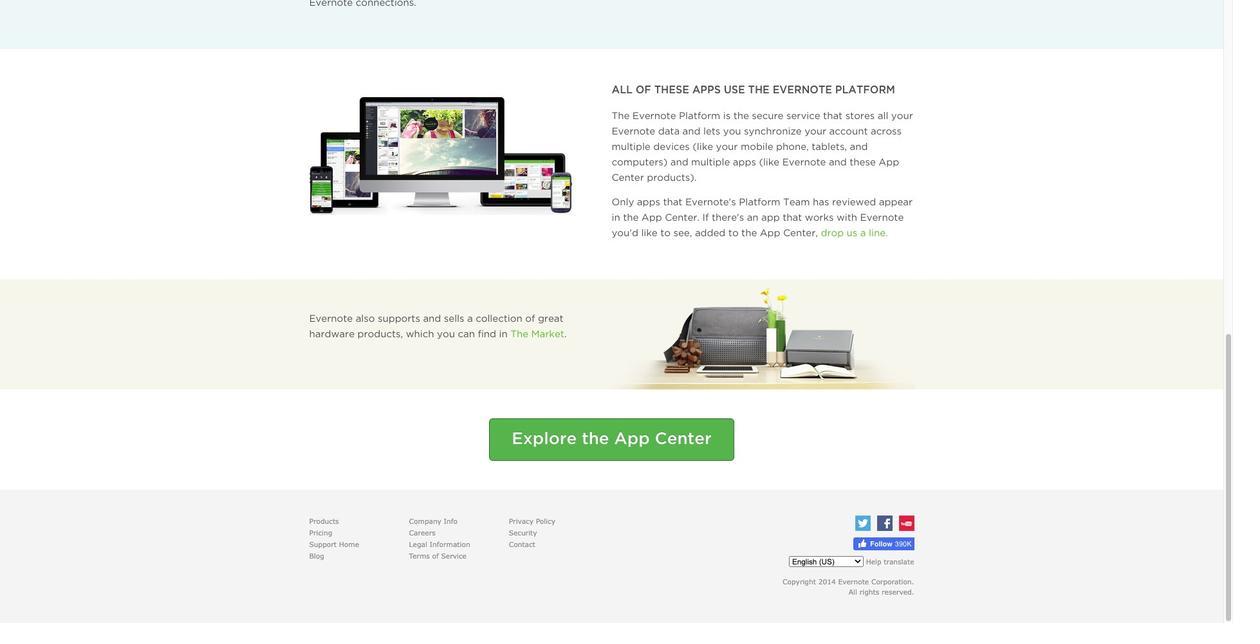 Task type: describe. For each thing, give the bounding box(es) containing it.
center.
[[665, 214, 700, 222]]

0 vertical spatial app cloud image
[[309, 97, 572, 215]]

all
[[878, 112, 889, 120]]

2 to from the left
[[729, 229, 739, 238]]

1 vertical spatial that
[[663, 198, 683, 207]]

reviewed
[[832, 198, 876, 207]]

the market link
[[511, 330, 564, 339]]

legal information link
[[409, 540, 470, 548]]

translate
[[884, 557, 914, 566]]

sells
[[444, 315, 464, 323]]

the evernote platform is the secure service that stores all your evernote data and lets you synchronize your account across multiple devices (like your mobile phone, tablets, and computers) and multiple apps (like evernote and these app center products).
[[612, 112, 913, 182]]

privacy policy security contact
[[509, 517, 556, 548]]

1 horizontal spatial multiple
[[691, 158, 730, 167]]

across
[[871, 127, 902, 136]]

evernote down phone,
[[783, 158, 826, 167]]

secure
[[752, 112, 784, 120]]

1 horizontal spatial your
[[805, 127, 827, 136]]

2 vertical spatial that
[[783, 214, 802, 222]]

stores
[[846, 112, 875, 120]]

in inside only apps that evernote's platform team has reviewed appear in the app center. if there's an app that works with evernote you'd like to see, added to the app center,
[[612, 214, 620, 222]]

help translate
[[866, 557, 914, 566]]

privacy policy link
[[509, 517, 556, 525]]

the for the market .
[[511, 330, 529, 339]]

support
[[309, 540, 337, 548]]

and inside evernote also supports and sells a collection of great hardware products, which you can find in
[[423, 315, 441, 323]]

evernote also supports and sells a collection of great hardware products, which you can find in
[[309, 315, 564, 339]]

explore the app center
[[512, 432, 712, 447]]

company info careers legal information terms of service
[[409, 517, 470, 560]]

market
[[531, 330, 564, 339]]

1 horizontal spatial apps
[[692, 86, 721, 95]]

service
[[787, 112, 820, 120]]

center inside the evernote platform is the secure service that stores all your evernote data and lets you synchronize your account across multiple devices (like your mobile phone, tablets, and computers) and multiple apps (like evernote and these app center products).
[[612, 174, 644, 182]]

contact link
[[509, 540, 535, 548]]

mobile
[[741, 143, 774, 151]]

service
[[441, 552, 467, 560]]

account
[[829, 127, 868, 136]]

only apps that evernote's platform team has reviewed appear in the app center. if there's an app that works with evernote you'd like to see, added to the app center,
[[612, 198, 913, 238]]

platform inside only apps that evernote's platform team has reviewed appear in the app center. if there's an app that works with evernote you'd like to see, added to the app center,
[[739, 198, 781, 207]]

use
[[724, 86, 745, 95]]

copyright 2014 evernote corporation. all rights reserved.
[[783, 577, 914, 596]]

0 vertical spatial these
[[654, 86, 689, 95]]

all of these apps use the evernote platform
[[612, 86, 895, 95]]

2014
[[819, 577, 836, 586]]

copyright
[[783, 577, 816, 586]]

home
[[339, 540, 359, 548]]

hardware
[[309, 330, 355, 339]]

policy
[[536, 517, 556, 525]]

pricing
[[309, 528, 332, 537]]

apps inside the evernote platform is the secure service that stores all your evernote data and lets you synchronize your account across multiple devices (like your mobile phone, tablets, and computers) and multiple apps (like evernote and these app center products).
[[733, 158, 756, 167]]

also
[[356, 315, 375, 323]]

with
[[837, 214, 857, 222]]

app
[[762, 214, 780, 222]]

evernote inside only apps that evernote's platform team has reviewed appear in the app center. if there's an app that works with evernote you'd like to see, added to the app center,
[[860, 214, 904, 222]]

products link
[[309, 517, 339, 525]]

added
[[695, 229, 726, 238]]

which
[[406, 330, 434, 339]]

1 to from the left
[[661, 229, 671, 238]]

0 horizontal spatial all
[[612, 86, 633, 95]]

app inside the evernote platform is the secure service that stores all your evernote data and lets you synchronize your account across multiple devices (like your mobile phone, tablets, and computers) and multiple apps (like evernote and these app center products).
[[879, 158, 899, 167]]

us
[[847, 229, 858, 238]]

see,
[[674, 229, 692, 238]]

you inside the evernote platform is the secure service that stores all your evernote data and lets you synchronize your account across multiple devices (like your mobile phone, tablets, and computers) and multiple apps (like evernote and these app center products).
[[723, 127, 741, 136]]

and left "lets"
[[683, 127, 701, 136]]

rights
[[860, 588, 880, 596]]

the down an
[[742, 229, 757, 238]]

0 vertical spatial your
[[891, 112, 913, 120]]

is
[[723, 112, 731, 120]]

the right use
[[748, 86, 770, 95]]

products pricing support home blog
[[309, 517, 359, 560]]

center,
[[783, 229, 818, 238]]

computers)
[[612, 158, 668, 167]]

privacy
[[509, 517, 534, 525]]

2 vertical spatial your
[[716, 143, 738, 151]]

company
[[409, 517, 442, 525]]

drop
[[821, 229, 844, 238]]

in inside evernote also supports and sells a collection of great hardware products, which you can find in
[[499, 330, 508, 339]]

phone,
[[776, 143, 809, 151]]

evernote up service
[[773, 86, 832, 95]]

contact
[[509, 540, 535, 548]]

these inside the evernote platform is the secure service that stores all your evernote data and lets you synchronize your account across multiple devices (like your mobile phone, tablets, and computers) and multiple apps (like evernote and these app center products).
[[850, 158, 876, 167]]

1 horizontal spatial app cloud image
[[612, 286, 914, 389]]

great
[[538, 315, 564, 323]]

all inside copyright 2014 evernote corporation. all rights reserved.
[[849, 588, 857, 596]]

lets
[[704, 127, 721, 136]]

and down "tablets,"
[[829, 158, 847, 167]]

an
[[747, 214, 759, 222]]



Task type: locate. For each thing, give the bounding box(es) containing it.
a up can
[[467, 315, 473, 323]]

2 horizontal spatial platform
[[835, 86, 895, 95]]

the up you'd
[[623, 214, 639, 222]]

evernote
[[773, 86, 832, 95], [633, 112, 676, 120], [612, 127, 655, 136], [783, 158, 826, 167], [860, 214, 904, 222], [309, 315, 353, 323], [838, 577, 869, 586]]

you down is
[[723, 127, 741, 136]]

reserved.
[[882, 588, 914, 596]]

support home link
[[309, 540, 359, 548]]

2 horizontal spatial your
[[891, 112, 913, 120]]

that down the team
[[783, 214, 802, 222]]

a inside evernote also supports and sells a collection of great hardware products, which you can find in
[[467, 315, 473, 323]]

a
[[861, 229, 866, 238], [467, 315, 473, 323]]

1 horizontal spatial platform
[[739, 198, 781, 207]]

1 horizontal spatial center
[[655, 432, 712, 447]]

the right 'explore' at the bottom
[[582, 432, 609, 447]]

your right 'all'
[[891, 112, 913, 120]]

your
[[891, 112, 913, 120], [805, 127, 827, 136], [716, 143, 738, 151]]

1 horizontal spatial to
[[729, 229, 739, 238]]

only
[[612, 198, 634, 207]]

0 horizontal spatial platform
[[679, 112, 720, 120]]

the market .
[[511, 330, 567, 339]]

1 horizontal spatial the
[[612, 112, 630, 120]]

0 vertical spatial (like
[[693, 143, 713, 151]]

help translate link
[[866, 557, 914, 566]]

apps
[[692, 86, 721, 95], [733, 158, 756, 167], [637, 198, 660, 207]]

that up center.
[[663, 198, 683, 207]]

evernote inside evernote also supports and sells a collection of great hardware products, which you can find in
[[309, 315, 353, 323]]

explore the app center link
[[489, 418, 734, 461]]

0 horizontal spatial that
[[663, 198, 683, 207]]

a right 'us'
[[861, 229, 866, 238]]

0 horizontal spatial (like
[[693, 143, 713, 151]]

pricing link
[[309, 528, 332, 537]]

platform
[[835, 86, 895, 95], [679, 112, 720, 120], [739, 198, 781, 207]]

apps right only
[[637, 198, 660, 207]]

center
[[612, 174, 644, 182], [655, 432, 712, 447]]

0 horizontal spatial apps
[[637, 198, 660, 207]]

apps inside only apps that evernote's platform team has reviewed appear in the app center. if there's an app that works with evernote you'd like to see, added to the app center,
[[637, 198, 660, 207]]

2 horizontal spatial apps
[[733, 158, 756, 167]]

0 vertical spatial that
[[823, 112, 843, 120]]

corporation.
[[872, 577, 914, 586]]

of inside the company info careers legal information terms of service
[[432, 552, 439, 560]]

your down service
[[805, 127, 827, 136]]

security
[[509, 528, 537, 537]]

2 vertical spatial apps
[[637, 198, 660, 207]]

these down account
[[850, 158, 876, 167]]

that
[[823, 112, 843, 120], [663, 198, 683, 207], [783, 214, 802, 222]]

help
[[866, 557, 882, 566]]

(like down "lets"
[[693, 143, 713, 151]]

the down collection
[[511, 330, 529, 339]]

your down "lets"
[[716, 143, 738, 151]]

1 vertical spatial you
[[437, 330, 455, 339]]

0 horizontal spatial in
[[499, 330, 508, 339]]

has
[[813, 198, 829, 207]]

app
[[879, 158, 899, 167], [642, 214, 662, 222], [760, 229, 781, 238], [614, 432, 650, 447]]

1 vertical spatial of
[[525, 315, 535, 323]]

apps left use
[[692, 86, 721, 95]]

the up computers)
[[612, 112, 630, 120]]

the inside the evernote platform is the secure service that stores all your evernote data and lets you synchronize your account across multiple devices (like your mobile phone, tablets, and computers) and multiple apps (like evernote and these app center products).
[[734, 112, 749, 120]]

2 vertical spatial platform
[[739, 198, 781, 207]]

.
[[564, 330, 567, 339]]

to down there's
[[729, 229, 739, 238]]

like
[[641, 229, 658, 238]]

blog
[[309, 552, 324, 560]]

you inside evernote also supports and sells a collection of great hardware products, which you can find in
[[437, 330, 455, 339]]

1 vertical spatial (like
[[759, 158, 780, 167]]

0 horizontal spatial multiple
[[612, 143, 651, 151]]

platform inside the evernote platform is the secure service that stores all your evernote data and lets you synchronize your account across multiple devices (like your mobile phone, tablets, and computers) and multiple apps (like evernote and these app center products).
[[679, 112, 720, 120]]

appear
[[879, 198, 913, 207]]

the for the evernote platform is the secure service that stores all your evernote data and lets you synchronize your account across multiple devices (like your mobile phone, tablets, and computers) and multiple apps (like evernote and these app center products).
[[612, 112, 630, 120]]

0 vertical spatial in
[[612, 214, 620, 222]]

evernote up line.
[[860, 214, 904, 222]]

data
[[658, 127, 680, 136]]

info
[[444, 517, 458, 525]]

1 horizontal spatial (like
[[759, 158, 780, 167]]

evernote inside copyright 2014 evernote corporation. all rights reserved.
[[838, 577, 869, 586]]

and
[[683, 127, 701, 136], [850, 143, 868, 151], [671, 158, 689, 167], [829, 158, 847, 167], [423, 315, 441, 323]]

to
[[661, 229, 671, 238], [729, 229, 739, 238]]

2 horizontal spatial that
[[823, 112, 843, 120]]

0 horizontal spatial app cloud image
[[309, 97, 572, 215]]

1 vertical spatial platform
[[679, 112, 720, 120]]

synchronize
[[744, 127, 802, 136]]

0 horizontal spatial you
[[437, 330, 455, 339]]

1 horizontal spatial you
[[723, 127, 741, 136]]

blog link
[[309, 552, 324, 560]]

0 vertical spatial apps
[[692, 86, 721, 95]]

1 vertical spatial all
[[849, 588, 857, 596]]

evernote up the "hardware"
[[309, 315, 353, 323]]

if
[[703, 214, 709, 222]]

works
[[805, 214, 834, 222]]

0 horizontal spatial of
[[432, 552, 439, 560]]

1 vertical spatial multiple
[[691, 158, 730, 167]]

terms of service link
[[409, 552, 467, 560]]

1 vertical spatial in
[[499, 330, 508, 339]]

you down sells
[[437, 330, 455, 339]]

you
[[723, 127, 741, 136], [437, 330, 455, 339]]

0 vertical spatial multiple
[[612, 143, 651, 151]]

find
[[478, 330, 496, 339]]

platform up stores
[[835, 86, 895, 95]]

1 vertical spatial apps
[[733, 158, 756, 167]]

0 horizontal spatial center
[[612, 174, 644, 182]]

of inside evernote also supports and sells a collection of great hardware products, which you can find in
[[525, 315, 535, 323]]

0 horizontal spatial your
[[716, 143, 738, 151]]

drop us a line. link
[[821, 229, 888, 238]]

1 horizontal spatial in
[[612, 214, 620, 222]]

the
[[612, 112, 630, 120], [511, 330, 529, 339]]

terms
[[409, 552, 430, 560]]

products
[[309, 517, 339, 525]]

1 vertical spatial center
[[655, 432, 712, 447]]

the
[[748, 86, 770, 95], [734, 112, 749, 120], [623, 214, 639, 222], [742, 229, 757, 238], [582, 432, 609, 447]]

platform up "lets"
[[679, 112, 720, 120]]

0 vertical spatial the
[[612, 112, 630, 120]]

0 horizontal spatial the
[[511, 330, 529, 339]]

these
[[654, 86, 689, 95], [850, 158, 876, 167]]

0 horizontal spatial to
[[661, 229, 671, 238]]

the right is
[[734, 112, 749, 120]]

evernote up data
[[633, 112, 676, 120]]

0 vertical spatial all
[[612, 86, 633, 95]]

2 horizontal spatial of
[[636, 86, 651, 95]]

can
[[458, 330, 475, 339]]

collection
[[476, 315, 523, 323]]

devices
[[654, 143, 690, 151]]

explore
[[512, 432, 577, 447]]

you'd
[[612, 229, 639, 238]]

app cloud image
[[309, 97, 572, 215], [612, 286, 914, 389]]

1 vertical spatial app cloud image
[[612, 286, 914, 389]]

security link
[[509, 528, 537, 537]]

and down account
[[850, 143, 868, 151]]

supports
[[378, 315, 420, 323]]

1 horizontal spatial of
[[525, 315, 535, 323]]

and up which
[[423, 315, 441, 323]]

1 horizontal spatial a
[[861, 229, 866, 238]]

all
[[612, 86, 633, 95], [849, 588, 857, 596]]

2 vertical spatial of
[[432, 552, 439, 560]]

1 horizontal spatial these
[[850, 158, 876, 167]]

(like
[[693, 143, 713, 151], [759, 158, 780, 167]]

and up products).
[[671, 158, 689, 167]]

in
[[612, 214, 620, 222], [499, 330, 508, 339]]

0 horizontal spatial a
[[467, 315, 473, 323]]

company info link
[[409, 517, 458, 525]]

(like down mobile
[[759, 158, 780, 167]]

the inside the evernote platform is the secure service that stores all your evernote data and lets you synchronize your account across multiple devices (like your mobile phone, tablets, and computers) and multiple apps (like evernote and these app center products).
[[612, 112, 630, 120]]

information
[[430, 540, 470, 548]]

1 horizontal spatial that
[[783, 214, 802, 222]]

careers
[[409, 528, 436, 537]]

in down collection
[[499, 330, 508, 339]]

0 vertical spatial you
[[723, 127, 741, 136]]

line.
[[869, 229, 888, 238]]

multiple up computers)
[[612, 143, 651, 151]]

products,
[[358, 330, 403, 339]]

to right like
[[661, 229, 671, 238]]

evernote's
[[685, 198, 736, 207]]

0 vertical spatial center
[[612, 174, 644, 182]]

these up data
[[654, 86, 689, 95]]

team
[[783, 198, 810, 207]]

that up account
[[823, 112, 843, 120]]

that inside the evernote platform is the secure service that stores all your evernote data and lets you synchronize your account across multiple devices (like your mobile phone, tablets, and computers) and multiple apps (like evernote and these app center products).
[[823, 112, 843, 120]]

multiple down "lets"
[[691, 158, 730, 167]]

1 vertical spatial these
[[850, 158, 876, 167]]

0 vertical spatial of
[[636, 86, 651, 95]]

careers link
[[409, 528, 436, 537]]

0 vertical spatial platform
[[835, 86, 895, 95]]

0 vertical spatial a
[[861, 229, 866, 238]]

1 vertical spatial a
[[467, 315, 473, 323]]

1 vertical spatial the
[[511, 330, 529, 339]]

platform up an
[[739, 198, 781, 207]]

products).
[[647, 174, 697, 182]]

in down only
[[612, 214, 620, 222]]

drop us a line.
[[821, 229, 888, 238]]

evernote up rights
[[838, 577, 869, 586]]

1 vertical spatial your
[[805, 127, 827, 136]]

evernote up computers)
[[612, 127, 655, 136]]

0 horizontal spatial these
[[654, 86, 689, 95]]

legal
[[409, 540, 427, 548]]

tablets,
[[812, 143, 847, 151]]

there's
[[712, 214, 744, 222]]

1 horizontal spatial all
[[849, 588, 857, 596]]

the inside "explore the app center" link
[[582, 432, 609, 447]]

apps down mobile
[[733, 158, 756, 167]]



Task type: vqa. For each thing, say whether or not it's contained in the screenshot.
the rights
yes



